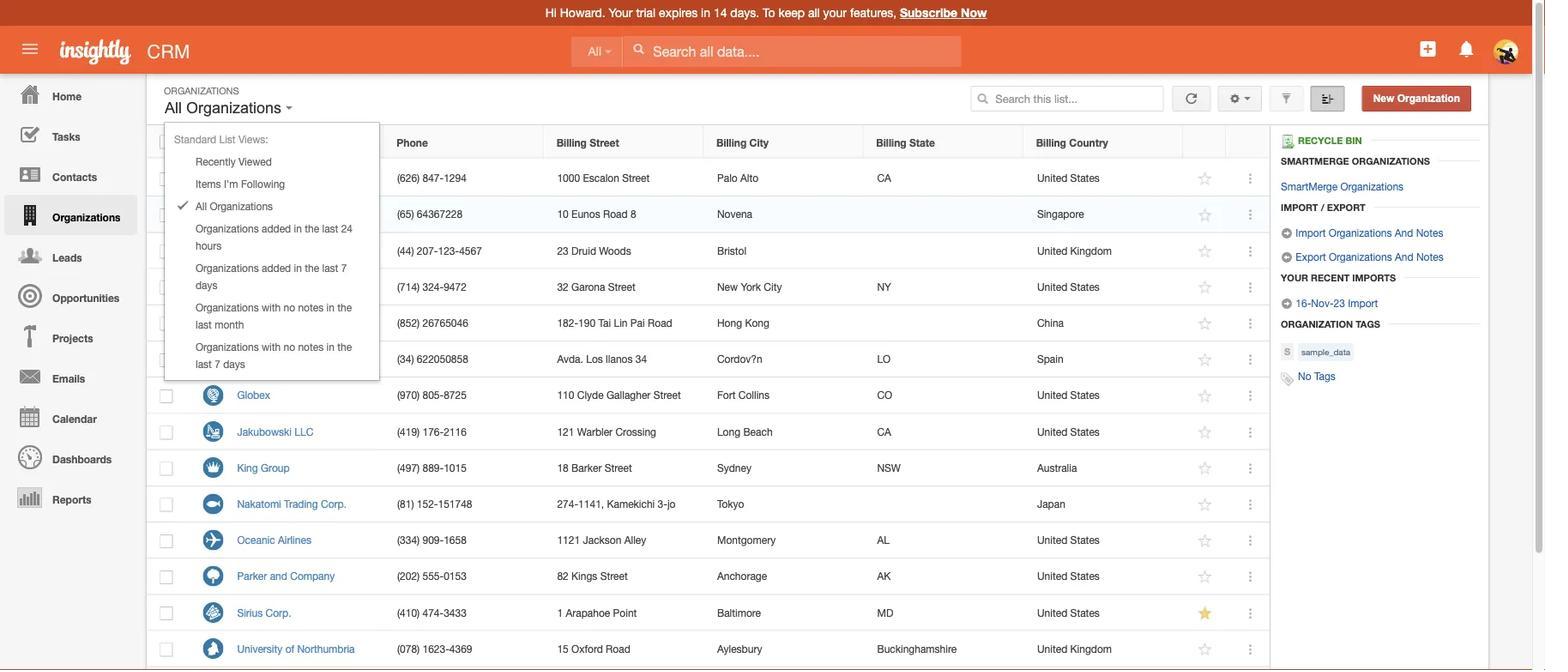 Task type: describe. For each thing, give the bounding box(es) containing it.
added for hours
[[262, 222, 291, 234]]

organizations with no notes in the last month link
[[165, 296, 379, 336]]

united for long beach
[[1037, 425, 1068, 438]]

bin
[[1346, 135, 1362, 146]]

spain inside cell
[[1037, 353, 1064, 365]]

king
[[237, 462, 258, 474]]

4567
[[459, 244, 482, 256]]

united states for long beach
[[1037, 425, 1100, 438]]

billing for billing city
[[716, 136, 747, 148]]

organizations inside export organizations and notes link
[[1329, 251, 1392, 263]]

row containing sirius corp.
[[147, 595, 1270, 631]]

no for 7
[[284, 341, 295, 353]]

row containing globex
[[147, 378, 1270, 414]]

white image
[[633, 43, 645, 55]]

street for 32 garona street
[[608, 281, 636, 293]]

23 inside cell
[[557, 244, 569, 256]]

new organization link
[[1362, 86, 1472, 112]]

organizations inside all organizations button
[[186, 99, 282, 117]]

s
[[1284, 346, 1291, 357]]

(497) 889-1015 cell
[[384, 450, 544, 486]]

row containing globex, hong kong
[[147, 305, 1270, 341]]

import for import / export
[[1281, 202, 1318, 213]]

subscribe
[[900, 6, 958, 20]]

clampett oil and gas, singapore (65) 64367228
[[237, 208, 463, 220]]

82 kings street
[[557, 570, 628, 582]]

1000 escalon street cell
[[544, 160, 704, 197]]

the inside organizations with no notes in the last month
[[337, 301, 352, 313]]

road inside 182-190 tai lin pai road cell
[[648, 317, 672, 329]]

kingdom for aylesbury
[[1071, 643, 1112, 655]]

united states for fort collins
[[1037, 389, 1100, 401]]

gas
[[318, 172, 336, 184]]

states for palo alto
[[1071, 172, 1100, 184]]

1 arapahoe point
[[557, 607, 637, 619]]

no for month
[[284, 301, 295, 313]]

row containing nakatomi trading corp.
[[147, 486, 1270, 523]]

united for fort collins
[[1037, 389, 1068, 401]]

billing for billing state
[[876, 136, 907, 148]]

calendar
[[52, 413, 97, 425]]

united kingdom for aylesbury
[[1037, 643, 1112, 655]]

united for new york city
[[1037, 281, 1068, 293]]

notifications image
[[1457, 39, 1477, 59]]

follow image for ak
[[1197, 569, 1214, 585]]

contacts
[[52, 171, 97, 183]]

fort collins
[[717, 389, 770, 401]]

0 vertical spatial all
[[588, 45, 602, 58]]

(419) 176-2116 cell
[[384, 414, 544, 450]]

show list view filters image
[[1281, 93, 1293, 105]]

eunos
[[572, 208, 600, 220]]

1121
[[557, 534, 580, 546]]

street right gallagher in the left of the page
[[654, 389, 681, 401]]

circle arrow left image
[[1281, 251, 1293, 263]]

organizations down smartmerge organizations
[[1341, 180, 1404, 192]]

added for days
[[262, 262, 291, 274]]

montgomery cell
[[704, 523, 864, 559]]

16 row from the top
[[147, 667, 1270, 670]]

last inside organizations added in the last 24 hours
[[322, 222, 338, 234]]

in inside organizations with no notes in the last month
[[327, 301, 335, 313]]

324-
[[423, 281, 444, 293]]

reports link
[[4, 477, 137, 517]]

1121 jackson alley cell
[[544, 523, 704, 559]]

recycle
[[1298, 135, 1343, 146]]

states for new york city
[[1071, 281, 1100, 293]]

new york city
[[717, 281, 782, 293]]

llc
[[295, 425, 313, 438]]

1 vertical spatial export
[[1296, 251, 1326, 263]]

(44) 207-123-4567
[[397, 244, 482, 256]]

follow image for beach
[[1197, 424, 1214, 441]]

2 vertical spatial import
[[1348, 297, 1378, 309]]

all for all organizations link
[[196, 200, 207, 212]]

notes for organizations with no notes in the last 7 days
[[298, 341, 324, 353]]

united states for new york city
[[1037, 281, 1100, 293]]

sirius corp. link
[[237, 607, 300, 619]]

sydney
[[717, 462, 752, 474]]

row containing jakubowski llc
[[147, 414, 1270, 450]]

in left 14
[[701, 6, 711, 20]]

search image
[[977, 93, 989, 105]]

organizations with no notes in the last 7 days link
[[165, 336, 379, 375]]

pai
[[631, 317, 645, 329]]

(078) 1623-4369 cell
[[384, 631, 544, 667]]

organizations added in the last 7 days link
[[165, 257, 379, 296]]

row containing (44) 207-123-4567
[[147, 233, 1270, 269]]

hi howard. your trial expires in 14 days. to keep all your features, subscribe now
[[545, 6, 987, 20]]

recycle bin
[[1298, 135, 1362, 146]]

md cell
[[864, 595, 1024, 631]]

new york city cell
[[704, 269, 864, 305]]

united states cell for palo alto
[[1024, 160, 1184, 197]]

row containing (714) 324-9472
[[147, 269, 1270, 305]]

0 vertical spatial organization
[[1398, 93, 1460, 104]]

no
[[1298, 370, 1312, 382]]

123-
[[438, 244, 459, 256]]

(65) 64367228 cell
[[384, 197, 544, 233]]

states for long beach
[[1071, 425, 1100, 438]]

features,
[[850, 6, 897, 20]]

circle arrow right image for import organizations and notes
[[1281, 227, 1293, 239]]

kingdom for bristol
[[1071, 244, 1112, 256]]

0 horizontal spatial your
[[609, 6, 633, 20]]

hong kong cell
[[704, 305, 864, 341]]

china cell
[[1024, 305, 1184, 341]]

organizations inside organizations with no notes in the last month
[[196, 301, 259, 313]]

united for bristol
[[1037, 244, 1068, 256]]

co cell
[[864, 378, 1024, 414]]

follow image for ny
[[1197, 279, 1214, 296]]

collins
[[739, 389, 770, 401]]

1121 jackson alley
[[557, 534, 646, 546]]

1 horizontal spatial export
[[1327, 202, 1366, 213]]

states for fort collins
[[1071, 389, 1100, 401]]

united kingdom cell for aylesbury
[[1024, 631, 1184, 667]]

1 vertical spatial your
[[1281, 272, 1309, 283]]

0 vertical spatial city
[[750, 136, 769, 148]]

1 hong from the left
[[276, 317, 301, 329]]

15 oxford road
[[557, 643, 630, 655]]

now
[[961, 6, 987, 20]]

nov-
[[1311, 297, 1334, 309]]

row containing clampett oil and gas corp.
[[147, 160, 1270, 197]]

your
[[823, 6, 847, 20]]

ak cell
[[864, 559, 1024, 595]]

opportunities
[[52, 292, 120, 304]]

united states for baltimore
[[1037, 607, 1100, 619]]

6 follow image from the top
[[1197, 497, 1214, 513]]

of
[[285, 643, 294, 655]]

(81) 152-151748
[[397, 498, 472, 510]]

all
[[808, 6, 820, 20]]

follow image for al
[[1197, 533, 1214, 549]]

32
[[557, 281, 569, 293]]

1000 escalon street
[[557, 172, 650, 184]]

garona
[[572, 281, 605, 293]]

organization tags
[[1281, 318, 1381, 329]]

globex
[[237, 389, 270, 401]]

baltimore cell
[[704, 595, 864, 631]]

the inside organizations added in the last 24 hours
[[305, 222, 319, 234]]

(202) 555-0153 cell
[[384, 559, 544, 595]]

spain cell
[[1024, 341, 1184, 378]]

singapore inside cell
[[1037, 208, 1084, 220]]

110
[[557, 389, 574, 401]]

days inside organizations with no notes in the last 7 days
[[223, 358, 245, 370]]

row group containing clampett oil and gas corp.
[[147, 160, 1270, 670]]

1 follow image from the top
[[1197, 243, 1214, 260]]

with for 7
[[262, 341, 281, 353]]

clampett for clampett oil and gas, singapore (65) 64367228
[[237, 208, 279, 220]]

phone
[[397, 136, 428, 148]]

organizations with no notes in the last 7 days
[[196, 341, 352, 370]]

(078) 1623-4369
[[397, 643, 472, 655]]

i'm
[[224, 178, 238, 190]]

united states cell for long beach
[[1024, 414, 1184, 450]]

york
[[741, 281, 761, 293]]

al cell
[[864, 523, 1024, 559]]

united kingdom for bristol
[[1037, 244, 1112, 256]]

82 kings street cell
[[544, 559, 704, 595]]

united states cell for montgomery
[[1024, 523, 1184, 559]]

(81) 152-151748 cell
[[384, 486, 544, 523]]

notes for export organizations and notes
[[1417, 251, 1444, 263]]

tokyo cell
[[704, 486, 864, 523]]

long beach cell
[[704, 414, 864, 450]]

organizations inside organizations added in the last 24 hours
[[196, 222, 259, 234]]

sydney cell
[[704, 450, 864, 486]]

18 barker street cell
[[544, 450, 704, 486]]

16-
[[1296, 297, 1311, 309]]

hong kong
[[717, 317, 770, 329]]

110 clyde gallagher street
[[557, 389, 681, 401]]

last inside organizations with no notes in the last month
[[196, 318, 212, 330]]

import organizations and notes link
[[1281, 227, 1444, 239]]

states for montgomery
[[1071, 534, 1100, 546]]

(44) 207-123-4567 cell
[[384, 233, 544, 269]]

globex, for globex, spain
[[237, 353, 273, 365]]

1 kong from the left
[[304, 317, 328, 329]]

the inside organizations with no notes in the last 7 days
[[337, 341, 352, 353]]

121 warbler crossing cell
[[544, 414, 704, 450]]

nsw cell
[[864, 450, 1024, 486]]

oceanic airlines
[[237, 534, 311, 546]]

contacts link
[[4, 154, 137, 195]]

opportunities link
[[4, 275, 137, 316]]

0 vertical spatial corp.
[[339, 172, 365, 184]]

sirius
[[237, 607, 263, 619]]

18 barker street
[[557, 462, 632, 474]]

japan
[[1037, 498, 1066, 510]]

druid
[[572, 244, 596, 256]]

united states cell for new york city
[[1024, 269, 1184, 305]]

7 inside organizations added in the last 7 days
[[341, 262, 347, 274]]

row containing globex, spain
[[147, 341, 1270, 378]]

navigation containing home
[[0, 74, 137, 517]]

1623-
[[423, 643, 450, 655]]

(852) 26765046 cell
[[384, 305, 544, 341]]

18
[[557, 462, 569, 474]]

days.
[[731, 6, 759, 20]]

14
[[714, 6, 727, 20]]

oceanic airlines link
[[237, 534, 320, 546]]

nakatomi trading corp.
[[237, 498, 347, 510]]

australia cell
[[1024, 450, 1184, 486]]

lo cell
[[864, 341, 1024, 378]]

ca for long beach
[[877, 425, 891, 438]]

(410)
[[397, 607, 420, 619]]

all organizations for all organizations button at the left top of page
[[165, 99, 286, 117]]

organizations inside import organizations and notes link
[[1329, 227, 1392, 239]]

street up 1000 escalon street
[[590, 136, 619, 148]]

palo
[[717, 172, 738, 184]]

globex, hong kong
[[237, 317, 328, 329]]

lo
[[877, 353, 891, 365]]

7 inside organizations with no notes in the last 7 days
[[215, 358, 220, 370]]

889-
[[423, 462, 444, 474]]

10
[[557, 208, 569, 220]]

0153
[[444, 570, 467, 582]]

1 horizontal spatial 23
[[1334, 297, 1345, 309]]

ca cell for long beach
[[864, 414, 1024, 450]]

days inside organizations added in the last 7 days
[[196, 279, 218, 291]]

road for 10 eunos road 8
[[603, 208, 628, 220]]

leads link
[[4, 235, 137, 275]]

organizations
[[1352, 155, 1430, 166]]

16-nov-23 import
[[1293, 297, 1378, 309]]

9472
[[444, 281, 467, 293]]

import for import organizations and notes
[[1296, 227, 1326, 239]]

ca cell for palo alto
[[864, 160, 1024, 197]]

last inside organizations with no notes in the last 7 days
[[196, 358, 212, 370]]

row containing oceanic airlines
[[147, 523, 1270, 559]]

organizations with no notes in the last month
[[196, 301, 352, 330]]

121
[[557, 425, 574, 438]]

(626) 847-1294 cell
[[384, 160, 544, 197]]

new for new york city
[[717, 281, 738, 293]]

united for baltimore
[[1037, 607, 1068, 619]]

home
[[52, 90, 82, 102]]

street for 82 kings street
[[600, 570, 628, 582]]

4369
[[450, 643, 472, 655]]



Task type: vqa. For each thing, say whether or not it's contained in the screenshot.


Task type: locate. For each thing, give the bounding box(es) containing it.
13 row from the top
[[147, 559, 1270, 595]]

row down fort
[[147, 414, 1270, 450]]

ak
[[877, 570, 891, 582]]

0 vertical spatial import
[[1281, 202, 1318, 213]]

0 vertical spatial kingdom
[[1071, 244, 1112, 256]]

(714) 324-9472 cell
[[384, 269, 544, 305]]

2 smartmerge from the top
[[1281, 180, 1338, 192]]

united states cell for fort collins
[[1024, 378, 1184, 414]]

(34)
[[397, 353, 414, 365]]

road right pai
[[648, 317, 672, 329]]

1 vertical spatial with
[[262, 341, 281, 353]]

1 states from the top
[[1071, 172, 1100, 184]]

your left trial
[[609, 6, 633, 20]]

2 horizontal spatial all
[[588, 45, 602, 58]]

Search all data.... text field
[[623, 36, 961, 67]]

in up the globex, hong kong link
[[327, 301, 335, 313]]

0 vertical spatial no
[[284, 301, 295, 313]]

row group
[[147, 160, 1270, 670]]

spain down china
[[1037, 353, 1064, 365]]

1 vertical spatial added
[[262, 262, 291, 274]]

0 vertical spatial 7
[[341, 262, 347, 274]]

organizations down month
[[196, 341, 259, 353]]

cell
[[864, 197, 1024, 233], [224, 233, 384, 269], [864, 233, 1024, 269], [224, 269, 384, 305], [864, 305, 1024, 341], [864, 486, 1024, 523], [147, 667, 190, 670], [190, 667, 224, 670], [224, 667, 384, 670], [384, 667, 544, 670], [544, 667, 704, 670], [704, 667, 864, 670], [864, 667, 1024, 670], [1024, 667, 1184, 670], [1184, 667, 1227, 670], [1227, 667, 1270, 670]]

5 states from the top
[[1071, 534, 1100, 546]]

billing
[[557, 136, 587, 148], [716, 136, 747, 148], [876, 136, 907, 148], [1036, 136, 1067, 148]]

0 horizontal spatial spain
[[276, 353, 302, 365]]

clampett up organizations added in the last 24 hours
[[237, 208, 279, 220]]

1 circle arrow right image from the top
[[1281, 227, 1293, 239]]

gallagher
[[607, 389, 651, 401]]

organization for organization tags
[[1281, 318, 1353, 329]]

14 row from the top
[[147, 595, 1270, 631]]

(334) 909-1658
[[397, 534, 467, 546]]

3 united states from the top
[[1037, 389, 1100, 401]]

follow image for lo
[[1197, 352, 1214, 368]]

row containing king group
[[147, 450, 1270, 486]]

jakubowski
[[237, 425, 292, 438]]

(419) 176-2116
[[397, 425, 467, 438]]

0 vertical spatial notes
[[298, 301, 324, 313]]

7 united from the top
[[1037, 570, 1068, 582]]

ca cell up "nsw"
[[864, 414, 1024, 450]]

and
[[1395, 227, 1414, 239], [1395, 251, 1414, 263]]

days up globex
[[223, 358, 245, 370]]

1 horizontal spatial organization
[[1281, 318, 1353, 329]]

(852) 26765046
[[397, 317, 468, 329]]

2 united states from the top
[[1037, 281, 1100, 293]]

row down palo
[[147, 197, 1270, 233]]

1 horizontal spatial new
[[1373, 93, 1395, 104]]

2 ca from the top
[[877, 425, 891, 438]]

ca for palo alto
[[877, 172, 891, 184]]

row containing university of northumbria
[[147, 631, 1270, 667]]

3 row from the top
[[147, 197, 1270, 233]]

1 added from the top
[[262, 222, 291, 234]]

billing left country
[[1036, 136, 1067, 148]]

2 notes from the top
[[1417, 251, 1444, 263]]

buckinghamshire
[[877, 643, 957, 655]]

32 garona street cell
[[544, 269, 704, 305]]

and left gas,
[[297, 208, 315, 220]]

tokyo
[[717, 498, 744, 510]]

billing left state
[[876, 136, 907, 148]]

0 vertical spatial ca cell
[[864, 160, 1024, 197]]

united states cell
[[1024, 160, 1184, 197], [1024, 269, 1184, 305], [1024, 378, 1184, 414], [1024, 414, 1184, 450], [1024, 523, 1184, 559], [1024, 559, 1184, 595], [1024, 595, 1184, 631]]

9 follow image from the top
[[1197, 642, 1214, 658]]

billing country
[[1036, 136, 1108, 148]]

1 horizontal spatial singapore
[[1037, 208, 1084, 220]]

organizations inside all organizations link
[[210, 200, 273, 212]]

2 and from the top
[[1395, 251, 1414, 263]]

notes for import organizations and notes
[[1416, 227, 1444, 239]]

dashboards link
[[4, 437, 137, 477]]

1 vertical spatial smartmerge
[[1281, 180, 1338, 192]]

all down items
[[196, 200, 207, 212]]

2 united states cell from the top
[[1024, 269, 1184, 305]]

all organizations inside button
[[165, 99, 286, 117]]

2 singapore from the left
[[1037, 208, 1084, 220]]

23 druid woods cell
[[544, 233, 704, 269]]

1 vertical spatial 23
[[1334, 297, 1345, 309]]

row down sydney
[[147, 486, 1270, 523]]

avda.
[[557, 353, 583, 365]]

1 vertical spatial organization
[[237, 136, 299, 148]]

9 row from the top
[[147, 414, 1270, 450]]

1 horizontal spatial days
[[223, 358, 245, 370]]

united states cell for baltimore
[[1024, 595, 1184, 631]]

2 oil from the top
[[282, 208, 295, 220]]

row up novena
[[147, 160, 1270, 197]]

3 follow image from the top
[[1197, 352, 1214, 368]]

(334) 909-1658 cell
[[384, 523, 544, 559]]

0 horizontal spatial singapore
[[342, 208, 389, 220]]

parker
[[237, 570, 267, 582]]

road left 8
[[603, 208, 628, 220]]

1 united states from the top
[[1037, 172, 1100, 184]]

2 billing from the left
[[716, 136, 747, 148]]

2 united kingdom cell from the top
[[1024, 631, 1184, 667]]

hong inside cell
[[717, 317, 742, 329]]

6 states from the top
[[1071, 570, 1100, 582]]

152-
[[417, 498, 438, 510]]

and for gas,
[[297, 208, 315, 220]]

4 billing from the left
[[1036, 136, 1067, 148]]

3 states from the top
[[1071, 389, 1100, 401]]

1 no from the top
[[284, 301, 295, 313]]

united states for montgomery
[[1037, 534, 1100, 546]]

0 horizontal spatial all
[[165, 99, 182, 117]]

None checkbox
[[160, 135, 172, 149], [160, 209, 173, 222], [160, 317, 173, 331], [160, 353, 173, 367], [160, 390, 173, 403], [160, 426, 173, 440], [160, 643, 173, 657], [160, 135, 172, 149], [160, 209, 173, 222], [160, 317, 173, 331], [160, 353, 173, 367], [160, 390, 173, 403], [160, 426, 173, 440], [160, 643, 173, 657]]

organizations up list
[[186, 99, 282, 117]]

lin
[[614, 317, 628, 329]]

added inside organizations added in the last 24 hours
[[262, 222, 291, 234]]

1 notes from the top
[[298, 301, 324, 313]]

2 no from the top
[[284, 341, 295, 353]]

1294
[[444, 172, 467, 184]]

organizations down import organizations and notes link
[[1329, 251, 1392, 263]]

new left york
[[717, 281, 738, 293]]

clyde
[[577, 389, 604, 401]]

ny cell
[[864, 269, 1024, 305]]

all organizations down i'm
[[196, 200, 273, 212]]

row down long
[[147, 450, 1270, 486]]

4 united states from the top
[[1037, 425, 1100, 438]]

organizations up standard
[[164, 85, 239, 96]]

1 vertical spatial united kingdom cell
[[1024, 631, 1184, 667]]

navigation
[[0, 74, 137, 517]]

3 follow image from the top
[[1197, 316, 1214, 332]]

0 vertical spatial notes
[[1416, 227, 1444, 239]]

1 notes from the top
[[1416, 227, 1444, 239]]

in down clampett oil and gas, singapore link
[[294, 222, 302, 234]]

corp. right the sirius
[[266, 607, 291, 619]]

all inside button
[[165, 99, 182, 117]]

united for palo alto
[[1037, 172, 1068, 184]]

0 horizontal spatial organization
[[237, 136, 299, 148]]

207-
[[417, 244, 438, 256]]

1141,
[[578, 498, 604, 510]]

8 follow image from the top
[[1197, 569, 1214, 585]]

1 vertical spatial globex,
[[237, 353, 273, 365]]

notes down import organizations and notes
[[1417, 251, 1444, 263]]

1 vertical spatial 7
[[215, 358, 220, 370]]

ca down the billing state
[[877, 172, 891, 184]]

0 vertical spatial ca
[[877, 172, 891, 184]]

organizations inside organizations added in the last 7 days
[[196, 262, 259, 274]]

Search this list... text field
[[971, 86, 1164, 112]]

palo alto
[[717, 172, 759, 184]]

1 globex, from the top
[[237, 317, 273, 329]]

circle arrow right image inside import organizations and notes link
[[1281, 227, 1293, 239]]

novena cell
[[704, 197, 864, 233]]

8 row from the top
[[147, 378, 1270, 414]]

in down organizations added in the last 24 hours
[[294, 262, 302, 274]]

(852)
[[397, 317, 420, 329]]

japan cell
[[1024, 486, 1184, 523]]

1 united kingdom cell from the top
[[1024, 233, 1184, 269]]

clampett for clampett oil and gas corp.
[[237, 172, 279, 184]]

billing up "1000"
[[557, 136, 587, 148]]

following image
[[1197, 605, 1214, 622]]

2 with from the top
[[262, 341, 281, 353]]

2 vertical spatial and
[[270, 570, 287, 582]]

ca
[[877, 172, 891, 184], [877, 425, 891, 438]]

oil for gas,
[[282, 208, 295, 220]]

cordov?n cell
[[704, 341, 864, 378]]

days
[[196, 279, 218, 291], [223, 358, 245, 370]]

7 follow image from the top
[[1197, 533, 1214, 549]]

last inside organizations added in the last 7 days
[[322, 262, 338, 274]]

0 horizontal spatial hong
[[276, 317, 301, 329]]

united for anchorage
[[1037, 570, 1068, 582]]

0 vertical spatial added
[[262, 222, 291, 234]]

city inside cell
[[764, 281, 782, 293]]

spain down the globex, hong kong link
[[276, 353, 302, 365]]

items
[[196, 178, 221, 190]]

city up alto
[[750, 136, 769, 148]]

road inside 15 oxford road cell
[[606, 643, 630, 655]]

row down novena
[[147, 233, 1270, 269]]

and up export organizations and notes
[[1395, 227, 1414, 239]]

cog image
[[1229, 93, 1241, 105]]

palo alto cell
[[704, 160, 864, 197]]

street right 'barker'
[[605, 462, 632, 474]]

added down organizations added in the last 24 hours
[[262, 262, 291, 274]]

1 vertical spatial city
[[764, 281, 782, 293]]

6 united states cell from the top
[[1024, 559, 1184, 595]]

follow image for kong
[[1197, 316, 1214, 332]]

row up palo
[[147, 126, 1269, 158]]

circle arrow right image
[[1281, 227, 1293, 239], [1281, 298, 1293, 310]]

follow image
[[1197, 243, 1214, 260], [1197, 279, 1214, 296], [1197, 352, 1214, 368], [1197, 388, 1214, 404], [1197, 460, 1214, 477], [1197, 497, 1214, 513], [1197, 533, 1214, 549], [1197, 569, 1214, 585], [1197, 642, 1214, 658]]

cordov?n
[[717, 353, 762, 365]]

1 smartmerge from the top
[[1281, 155, 1349, 166]]

kong up organizations with no notes in the last 7 days on the left of page
[[304, 317, 328, 329]]

2 horizontal spatial organization
[[1398, 93, 1460, 104]]

organizations inside organizations "link"
[[52, 211, 121, 223]]

1 billing from the left
[[557, 136, 587, 148]]

0 vertical spatial globex,
[[237, 317, 273, 329]]

2 vertical spatial corp.
[[266, 607, 291, 619]]

aylesbury cell
[[704, 631, 864, 667]]

oil for gas
[[282, 172, 295, 184]]

7 down "24"
[[341, 262, 347, 274]]

15 row from the top
[[147, 631, 1270, 667]]

follow image
[[1197, 171, 1214, 187], [1197, 207, 1214, 223], [1197, 316, 1214, 332], [1197, 424, 1214, 441]]

0 horizontal spatial days
[[196, 279, 218, 291]]

1 vertical spatial circle arrow right image
[[1281, 298, 1293, 310]]

organizations up export organizations and notes link
[[1329, 227, 1392, 239]]

buckinghamshire cell
[[864, 631, 1024, 667]]

export down smartmerge organizations
[[1327, 202, 1366, 213]]

billing for billing street
[[557, 136, 587, 148]]

row down 'aylesbury'
[[147, 667, 1270, 670]]

no inside organizations with no notes in the last month
[[284, 301, 295, 313]]

10 row from the top
[[147, 450, 1270, 486]]

company
[[290, 570, 335, 582]]

smartmerge for smartmerge organizations
[[1281, 180, 1338, 192]]

university of northumbria
[[237, 643, 355, 655]]

0 vertical spatial 23
[[557, 244, 569, 256]]

united for montgomery
[[1037, 534, 1068, 546]]

circle arrow right image inside 16-nov-23 import link
[[1281, 298, 1293, 310]]

555-
[[423, 570, 444, 582]]

1 spain from the left
[[276, 353, 302, 365]]

0 vertical spatial all organizations
[[165, 99, 286, 117]]

with up "globex, spain"
[[262, 341, 281, 353]]

standard
[[174, 133, 216, 145]]

no up the globex, hong kong link
[[284, 301, 295, 313]]

md
[[877, 607, 894, 619]]

fort collins cell
[[704, 378, 864, 414]]

7 row from the top
[[147, 341, 1270, 378]]

1 vertical spatial notes
[[1417, 251, 1444, 263]]

import down the /
[[1296, 227, 1326, 239]]

row
[[147, 126, 1269, 158], [147, 160, 1270, 197], [147, 197, 1270, 233], [147, 233, 1270, 269], [147, 269, 1270, 305], [147, 305, 1270, 341], [147, 341, 1270, 378], [147, 378, 1270, 414], [147, 414, 1270, 450], [147, 450, 1270, 486], [147, 486, 1270, 523], [147, 523, 1270, 559], [147, 559, 1270, 595], [147, 595, 1270, 631], [147, 631, 1270, 667], [147, 667, 1270, 670]]

all organizations for all organizations link
[[196, 200, 273, 212]]

corp. right gas
[[339, 172, 365, 184]]

2 follow image from the top
[[1197, 279, 1214, 296]]

states for baltimore
[[1071, 607, 1100, 619]]

4 follow image from the top
[[1197, 388, 1214, 404]]

2 vertical spatial organization
[[1281, 318, 1353, 329]]

added down all organizations link
[[262, 222, 291, 234]]

(078)
[[397, 643, 420, 655]]

10 eunos road 8 cell
[[544, 197, 704, 233]]

1 united kingdom from the top
[[1037, 244, 1112, 256]]

organizations up the leads link
[[52, 211, 121, 223]]

added inside organizations added in the last 7 days
[[262, 262, 291, 274]]

clampett oil and gas corp.
[[237, 172, 365, 184]]

4 states from the top
[[1071, 425, 1100, 438]]

2 clampett from the top
[[237, 208, 279, 220]]

2 kong from the left
[[745, 317, 770, 329]]

avda. los llanos 34 cell
[[544, 341, 704, 378]]

row down tokyo
[[147, 523, 1270, 559]]

1 vertical spatial kingdom
[[1071, 643, 1112, 655]]

1 oil from the top
[[282, 172, 295, 184]]

your recent imports
[[1281, 272, 1396, 283]]

1 vertical spatial ca cell
[[864, 414, 1024, 450]]

new inside cell
[[717, 281, 738, 293]]

(34) 622050858 cell
[[384, 341, 544, 378]]

notes inside organizations with no notes in the last month
[[298, 301, 324, 313]]

follow image for alto
[[1197, 171, 1214, 187]]

0 vertical spatial oil
[[282, 172, 295, 184]]

row up cordov?n
[[147, 305, 1270, 341]]

singapore cell
[[1024, 197, 1184, 233]]

with for month
[[262, 301, 281, 313]]

globex, for globex, hong kong
[[237, 317, 273, 329]]

organization down nov- at the right of page
[[1281, 318, 1353, 329]]

jackson
[[583, 534, 622, 546]]

1 vertical spatial oil
[[282, 208, 295, 220]]

ca down "co"
[[877, 425, 891, 438]]

follow image for nsw
[[1197, 460, 1214, 477]]

los
[[586, 353, 603, 365]]

4 united from the top
[[1037, 389, 1068, 401]]

5 united states cell from the top
[[1024, 523, 1184, 559]]

1 united states cell from the top
[[1024, 160, 1184, 197]]

0 horizontal spatial export
[[1296, 251, 1326, 263]]

7
[[341, 262, 347, 274], [215, 358, 220, 370]]

organizations inside organizations with no notes in the last 7 days
[[196, 341, 259, 353]]

1000
[[557, 172, 580, 184]]

road for 15 oxford road
[[606, 643, 630, 655]]

organizations added in the last 24 hours
[[196, 222, 353, 251]]

anchorage cell
[[704, 559, 864, 595]]

all for all organizations button at the left top of page
[[165, 99, 182, 117]]

united states for palo alto
[[1037, 172, 1100, 184]]

3 billing from the left
[[876, 136, 907, 148]]

nakatomi
[[237, 498, 281, 510]]

city right york
[[764, 281, 782, 293]]

0 vertical spatial export
[[1327, 202, 1366, 213]]

2 united from the top
[[1037, 244, 1068, 256]]

0 vertical spatial new
[[1373, 93, 1395, 104]]

0 vertical spatial and
[[1395, 227, 1414, 239]]

hong up organizations with no notes in the last 7 days on the left of page
[[276, 317, 301, 329]]

kong down york
[[745, 317, 770, 329]]

274-1141, kamekichi 3-jo
[[557, 498, 676, 510]]

None checkbox
[[160, 172, 173, 186], [160, 245, 173, 259], [160, 281, 173, 295], [160, 462, 173, 476], [160, 498, 173, 512], [160, 534, 173, 548], [160, 571, 173, 584], [160, 607, 173, 621], [160, 172, 173, 186], [160, 245, 173, 259], [160, 281, 173, 295], [160, 462, 173, 476], [160, 498, 173, 512], [160, 534, 173, 548], [160, 571, 173, 584], [160, 607, 173, 621]]

7 states from the top
[[1071, 607, 1100, 619]]

32 garona street
[[557, 281, 636, 293]]

bristol cell
[[704, 233, 864, 269]]

organization for organization name
[[237, 136, 299, 148]]

street right escalon
[[622, 172, 650, 184]]

home link
[[4, 74, 137, 114]]

2 circle arrow right image from the top
[[1281, 298, 1293, 310]]

organization down notifications icon
[[1398, 93, 1460, 104]]

follow image for co
[[1197, 388, 1214, 404]]

road inside 10 eunos road 8 cell
[[603, 208, 628, 220]]

1 vertical spatial and
[[297, 208, 315, 220]]

fort
[[717, 389, 736, 401]]

with inside organizations with no notes in the last month
[[262, 301, 281, 313]]

street
[[590, 136, 619, 148], [622, 172, 650, 184], [608, 281, 636, 293], [654, 389, 681, 401], [605, 462, 632, 474], [600, 570, 628, 582]]

arapahoe
[[566, 607, 610, 619]]

and for export organizations and notes
[[1395, 251, 1414, 263]]

organizations down items i'm following
[[210, 200, 273, 212]]

1 row from the top
[[147, 126, 1269, 158]]

states for anchorage
[[1071, 570, 1100, 582]]

121 warbler crossing
[[557, 425, 656, 438]]

23 up organization tags
[[1334, 297, 1345, 309]]

calendar link
[[4, 396, 137, 437]]

row containing organization name
[[147, 126, 1269, 158]]

in inside organizations added in the last 7 days
[[294, 262, 302, 274]]

clampett down 'viewed'
[[237, 172, 279, 184]]

2 follow image from the top
[[1197, 207, 1214, 223]]

import left the /
[[1281, 202, 1318, 213]]

organizations up 'hours'
[[196, 222, 259, 234]]

0 vertical spatial united kingdom cell
[[1024, 233, 1184, 269]]

export right circle arrow left icon
[[1296, 251, 1326, 263]]

billing for billing country
[[1036, 136, 1067, 148]]

crm
[[147, 40, 190, 62]]

5 united states from the top
[[1037, 534, 1100, 546]]

row up 'aylesbury'
[[147, 595, 1270, 631]]

street right garona
[[608, 281, 636, 293]]

3 united states cell from the top
[[1024, 378, 1184, 414]]

globex, spain link
[[237, 353, 311, 365]]

4 follow image from the top
[[1197, 424, 1214, 441]]

1 horizontal spatial all
[[196, 200, 207, 212]]

organizations added in the last 24 hours link
[[165, 217, 379, 257]]

china
[[1037, 317, 1064, 329]]

row up long
[[147, 378, 1270, 414]]

1 and from the top
[[1395, 227, 1414, 239]]

recycle bin link
[[1281, 135, 1371, 148]]

1 vertical spatial corp.
[[321, 498, 347, 510]]

0 vertical spatial clampett
[[237, 172, 279, 184]]

no up globex, spain link
[[284, 341, 295, 353]]

(626)
[[397, 172, 420, 184]]

1 horizontal spatial kong
[[745, 317, 770, 329]]

1 vertical spatial clampett
[[237, 208, 279, 220]]

street right kings
[[600, 570, 628, 582]]

0 vertical spatial your
[[609, 6, 633, 20]]

(970) 805-8725 cell
[[384, 378, 544, 414]]

0 vertical spatial circle arrow right image
[[1281, 227, 1293, 239]]

king group link
[[237, 462, 298, 474]]

in inside organizations added in the last 24 hours
[[294, 222, 302, 234]]

15 oxford road cell
[[544, 631, 704, 667]]

howard.
[[560, 6, 605, 20]]

2 united kingdom from the top
[[1037, 643, 1112, 655]]

(202) 555-0153
[[397, 570, 467, 582]]

(410) 474-3433 cell
[[384, 595, 544, 631]]

notes down the globex, hong kong link
[[298, 341, 324, 353]]

1 vertical spatial no
[[284, 341, 295, 353]]

274-1141, kamekichi 3-jo cell
[[544, 486, 704, 523]]

1 kingdom from the top
[[1071, 244, 1112, 256]]

the inside organizations added in the last 7 days
[[305, 262, 319, 274]]

5 follow image from the top
[[1197, 460, 1214, 477]]

1 vertical spatial import
[[1296, 227, 1326, 239]]

kong
[[304, 317, 328, 329], [745, 317, 770, 329]]

1 vertical spatial ca
[[877, 425, 891, 438]]

viewed
[[239, 155, 272, 167]]

and for gas
[[297, 172, 315, 184]]

follow image for buckinghamshire
[[1197, 642, 1214, 658]]

all up standard
[[165, 99, 182, 117]]

1 vertical spatial and
[[1395, 251, 1414, 263]]

8 united from the top
[[1037, 607, 1068, 619]]

your down circle arrow left icon
[[1281, 272, 1309, 283]]

1 ca from the top
[[877, 172, 891, 184]]

182-190 tai lin pai road
[[557, 317, 672, 329]]

circle arrow right image up circle arrow left icon
[[1281, 227, 1293, 239]]

tags
[[1356, 318, 1381, 329]]

kong inside cell
[[745, 317, 770, 329]]

1 vertical spatial days
[[223, 358, 245, 370]]

0 horizontal spatial kong
[[304, 317, 328, 329]]

row down 'baltimore' at bottom
[[147, 631, 1270, 667]]

3 united from the top
[[1037, 281, 1068, 293]]

ca cell
[[864, 160, 1024, 197], [864, 414, 1024, 450]]

united states cell for anchorage
[[1024, 559, 1184, 595]]

street for 1000 escalon street
[[622, 172, 650, 184]]

2 notes from the top
[[298, 341, 324, 353]]

182-190 tai lin pai road cell
[[544, 305, 704, 341]]

row up fort
[[147, 341, 1270, 378]]

2 vertical spatial all
[[196, 200, 207, 212]]

in inside organizations with no notes in the last 7 days
[[327, 341, 335, 353]]

and for import organizations and notes
[[1395, 227, 1414, 239]]

trading
[[284, 498, 318, 510]]

billing up palo
[[716, 136, 747, 148]]

notes for organizations with no notes in the last month
[[298, 301, 324, 313]]

smartmerge for smartmerge organizations
[[1281, 155, 1349, 166]]

dashboards
[[52, 453, 112, 465]]

no inside organizations with no notes in the last 7 days
[[284, 341, 295, 353]]

7 united states from the top
[[1037, 607, 1100, 619]]

organizations up month
[[196, 301, 259, 313]]

1 vertical spatial united kingdom
[[1037, 643, 1112, 655]]

2 vertical spatial road
[[606, 643, 630, 655]]

(970)
[[397, 389, 420, 401]]

all organizations up list
[[165, 99, 286, 117]]

road right oxford
[[606, 643, 630, 655]]

organizations added in the last 7 days
[[196, 262, 347, 291]]

1 with from the top
[[262, 301, 281, 313]]

sample_data
[[1302, 347, 1351, 357]]

(714) 324-9472
[[397, 281, 467, 293]]

1 singapore from the left
[[342, 208, 389, 220]]

0 horizontal spatial new
[[717, 281, 738, 293]]

import up tags
[[1348, 297, 1378, 309]]

smartmerge down recycle
[[1281, 155, 1349, 166]]

in down the globex, hong kong link
[[327, 341, 335, 353]]

0 vertical spatial days
[[196, 279, 218, 291]]

110 clyde gallagher street cell
[[544, 378, 704, 414]]

4 united states cell from the top
[[1024, 414, 1184, 450]]

and left gas
[[297, 172, 315, 184]]

organizations down 'hours'
[[196, 262, 259, 274]]

4 row from the top
[[147, 233, 1270, 269]]

warbler
[[577, 425, 613, 438]]

hong up cordov?n
[[717, 317, 742, 329]]

with up globex, hong kong
[[262, 301, 281, 313]]

notes up the globex, hong kong link
[[298, 301, 324, 313]]

1015
[[444, 462, 467, 474]]

24
[[341, 222, 353, 234]]

2 hong from the left
[[717, 317, 742, 329]]

show sidebar image
[[1322, 93, 1334, 105]]

1 horizontal spatial hong
[[717, 317, 742, 329]]

circle arrow right image left 16-
[[1281, 298, 1293, 310]]

2 added from the top
[[262, 262, 291, 274]]

1 horizontal spatial 7
[[341, 262, 347, 274]]

6 united states from the top
[[1037, 570, 1100, 582]]

notes up export organizations and notes
[[1416, 227, 1444, 239]]

row containing clampett oil and gas, singapore
[[147, 197, 1270, 233]]

new for new organization
[[1373, 93, 1395, 104]]

united states for anchorage
[[1037, 570, 1100, 582]]

singapore up "24"
[[342, 208, 389, 220]]

clampett oil and gas, singapore link
[[237, 208, 397, 220]]

row down bristol on the left top of page
[[147, 269, 1270, 305]]

26765046
[[423, 317, 468, 329]]

united for aylesbury
[[1037, 643, 1068, 655]]

1 horizontal spatial spain
[[1037, 353, 1064, 365]]

1 vertical spatial notes
[[298, 341, 324, 353]]

0 vertical spatial with
[[262, 301, 281, 313]]

0 horizontal spatial 7
[[215, 358, 220, 370]]

united kingdom cell
[[1024, 233, 1184, 269], [1024, 631, 1184, 667]]

805-
[[423, 389, 444, 401]]

6 row from the top
[[147, 305, 1270, 341]]

standard list views:
[[174, 133, 268, 145]]

2 globex, from the top
[[237, 353, 273, 365]]

row containing parker and company
[[147, 559, 1270, 595]]

1 arapahoe point cell
[[544, 595, 704, 631]]

with inside organizations with no notes in the last 7 days
[[262, 341, 281, 353]]

1 vertical spatial all organizations
[[196, 200, 273, 212]]

united kingdom cell for bristol
[[1024, 233, 1184, 269]]

row up 'baltimore' at bottom
[[147, 559, 1270, 595]]

emails
[[52, 372, 85, 384]]

all organizations button
[[160, 95, 297, 121]]

organization up recently viewed link on the left top
[[237, 136, 299, 148]]

9 united from the top
[[1037, 643, 1068, 655]]

2 kingdom from the top
[[1071, 643, 1112, 655]]

2 row from the top
[[147, 160, 1270, 197]]

0 vertical spatial united kingdom
[[1037, 244, 1112, 256]]

0 vertical spatial smartmerge
[[1281, 155, 1349, 166]]

2 states from the top
[[1071, 281, 1100, 293]]

1 clampett from the top
[[237, 172, 279, 184]]

23 left druid
[[557, 244, 569, 256]]

1 united from the top
[[1037, 172, 1068, 184]]

7 united states cell from the top
[[1024, 595, 1184, 631]]

states
[[1071, 172, 1100, 184], [1071, 281, 1100, 293], [1071, 389, 1100, 401], [1071, 425, 1100, 438], [1071, 534, 1100, 546], [1071, 570, 1100, 582], [1071, 607, 1100, 619]]

6 united from the top
[[1037, 534, 1068, 546]]

2 spain from the left
[[1037, 353, 1064, 365]]

0 vertical spatial road
[[603, 208, 628, 220]]

1 follow image from the top
[[1197, 171, 1214, 187]]

1 horizontal spatial your
[[1281, 272, 1309, 283]]

5 row from the top
[[147, 269, 1270, 305]]

refresh list image
[[1184, 93, 1200, 104]]

ca cell down state
[[864, 160, 1024, 197]]

1 vertical spatial all
[[165, 99, 182, 117]]

smartmerge up the /
[[1281, 180, 1338, 192]]

street for 18 barker street
[[605, 462, 632, 474]]

university
[[237, 643, 283, 655]]

notes inside organizations with no notes in the last 7 days
[[298, 341, 324, 353]]

circle arrow right image for 16-nov-23 import
[[1281, 298, 1293, 310]]

days down 'hours'
[[196, 279, 218, 291]]

0 vertical spatial and
[[297, 172, 315, 184]]

11 row from the top
[[147, 486, 1270, 523]]

singapore down billing country
[[1037, 208, 1084, 220]]

1 vertical spatial new
[[717, 281, 738, 293]]

0 horizontal spatial 23
[[557, 244, 569, 256]]

1 vertical spatial road
[[648, 317, 672, 329]]

organization inside row
[[237, 136, 299, 148]]

5 united from the top
[[1037, 425, 1068, 438]]

(419)
[[397, 425, 420, 438]]

1 ca cell from the top
[[864, 160, 1024, 197]]



